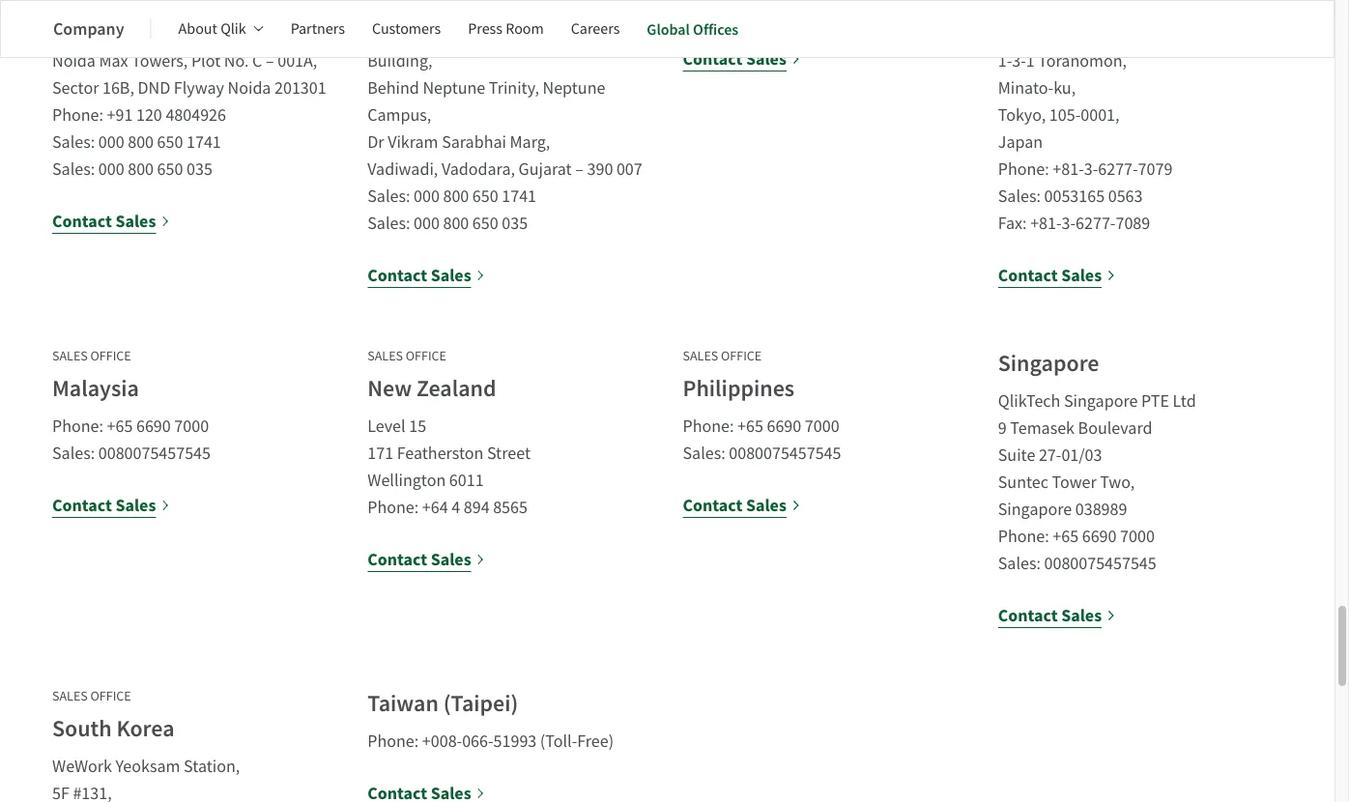 Task type: locate. For each thing, give the bounding box(es) containing it.
1 vertical spatial singapore
[[1064, 390, 1138, 412]]

pte
[[1142, 390, 1170, 412]]

sector
[[52, 77, 99, 99]]

c
[[252, 50, 262, 72]]

trinity,
[[489, 77, 539, 99]]

office up south at the left bottom of page
[[90, 687, 131, 705]]

1 horizontal spatial 035
[[502, 212, 528, 235]]

neptune
[[505, 23, 568, 45], [423, 77, 486, 99], [543, 77, 606, 99]]

035 inside 806-807, 8th floor, neptune edge building, behind neptune trinity, neptune campus, dr vikram sarabhai marg, vadiwadi, vadodara, gujarat – 390 007 sales: 000 800 650 1741 sales: 000 800 650 035
[[502, 212, 528, 235]]

1 horizontal spatial +65
[[738, 415, 764, 438]]

1
[[1027, 50, 1035, 72]]

office inside the 'sales office new zealand'
[[406, 347, 447, 365]]

contact sales for sales office new zealand
[[368, 548, 471, 571]]

contact sales link for sales office philippines
[[683, 492, 801, 519]]

office for south korea
[[90, 687, 131, 705]]

1 phone: +65 6690 7000 sales: 0080075457545 from the left
[[52, 415, 211, 465]]

1741 inside 806-807, 8th floor, neptune edge building, behind neptune trinity, neptune campus, dr vikram sarabhai marg, vadiwadi, vadodara, gujarat – 390 007 sales: 000 800 650 1741 sales: 000 800 650 035
[[502, 185, 537, 207]]

phone: inside level 15 171 featherston street wellington 6011 phone: +64 4 894 8565
[[368, 497, 419, 519]]

0 horizontal spatial phone: +65 6690 7000 sales: 0080075457545
[[52, 415, 211, 465]]

phone: down sector
[[52, 104, 103, 126]]

0001,
[[1081, 104, 1120, 126]]

1639,
[[110, 23, 149, 45]]

2 floor, from the left
[[460, 23, 501, 45]]

1 horizontal spatial noida
[[228, 77, 271, 99]]

phone: down the taiwan
[[368, 731, 419, 753]]

3- up 0053165
[[1085, 158, 1099, 180]]

1 horizontal spatial –
[[576, 158, 584, 180]]

malaysia
[[52, 373, 139, 404]]

8565
[[493, 497, 528, 519]]

floor, inside office # 1639, 16th floor, noida max towers, plot no. c – 001a, sector 16b, dnd flyway noida 201301 phone: +91 120 4804926 sales: 000 800 650 1741 sales: 000 800 650 035
[[188, 23, 230, 45]]

1 horizontal spatial 0080075457545
[[729, 442, 842, 465]]

contact sales for sales office philippines
[[683, 494, 787, 517]]

partners link
[[291, 6, 345, 52]]

phone: +65 6690 7000 sales: 0080075457545 down malaysia
[[52, 415, 211, 465]]

1 horizontal spatial phone: +65 6690 7000 sales: 0080075457545
[[683, 415, 842, 465]]

+008-
[[422, 731, 462, 753]]

1741
[[187, 131, 221, 153], [502, 185, 537, 207]]

0 vertical spatial noida
[[52, 50, 96, 72]]

contact for phone: +91 120 4804926
[[52, 210, 112, 233]]

wework
[[52, 756, 112, 778]]

0 horizontal spatial 1741
[[187, 131, 221, 153]]

yeoksam
[[116, 756, 180, 778]]

phone: down malaysia
[[52, 415, 103, 438]]

6690 down malaysia
[[136, 415, 171, 438]]

contact sales for phone: +91 120 4804926
[[52, 210, 156, 233]]

sales:
[[52, 131, 95, 153], [52, 158, 95, 180], [368, 185, 410, 207], [999, 185, 1041, 207], [368, 212, 410, 235], [52, 442, 95, 465], [683, 442, 726, 465], [999, 553, 1041, 575]]

wework yeoksam station,
[[52, 756, 240, 778]]

sales: inside the 1-3-1 toranomon, minato-ku, tokyo, 105-0001, japan phone: +81-3-6277-7079 sales: 0053165 0563 fax: +81-3-6277-7089
[[999, 185, 1041, 207]]

1 vertical spatial 1741
[[502, 185, 537, 207]]

0 horizontal spatial 3-
[[1013, 50, 1027, 72]]

2 horizontal spatial 3-
[[1085, 158, 1099, 180]]

company
[[53, 17, 124, 41]]

customers link
[[372, 6, 441, 52]]

6277- down 0053165
[[1076, 212, 1116, 235]]

company menu bar
[[53, 6, 766, 52]]

1 horizontal spatial floor,
[[460, 23, 501, 45]]

phone: +65 6690 7000 sales: 0080075457545
[[52, 415, 211, 465], [683, 415, 842, 465]]

floor, up plot
[[188, 23, 230, 45]]

neptune down edge
[[543, 77, 606, 99]]

office up zealand
[[406, 347, 447, 365]]

office inside office # 1639, 16th floor, noida max towers, plot no. c – 001a, sector 16b, dnd flyway noida 201301 phone: +91 120 4804926 sales: 000 800 650 1741 sales: 000 800 650 035
[[52, 23, 94, 45]]

000
[[98, 131, 124, 153], [98, 158, 124, 180], [414, 185, 440, 207], [414, 212, 440, 235]]

1741 down 4804926
[[187, 131, 221, 153]]

taiwan (taipei)
[[368, 688, 519, 719]]

suntec
[[999, 471, 1049, 494]]

894
[[464, 497, 490, 519]]

1741 down gujarat
[[502, 185, 537, 207]]

office inside sales office south korea
[[90, 687, 131, 705]]

boulevard
[[1079, 417, 1153, 439]]

sales
[[746, 47, 787, 71], [116, 210, 156, 233], [431, 264, 471, 287], [1062, 264, 1102, 287], [52, 347, 88, 365], [368, 347, 403, 365], [683, 347, 719, 365], [116, 494, 156, 517], [746, 494, 787, 517], [431, 548, 471, 571], [1062, 604, 1102, 628], [52, 687, 88, 705]]

dr
[[368, 131, 384, 153]]

0 vertical spatial 1741
[[187, 131, 221, 153]]

3- down 0053165
[[1062, 212, 1076, 235]]

office left #
[[52, 23, 94, 45]]

6690 down philippines
[[767, 415, 802, 438]]

0 horizontal spatial floor,
[[188, 23, 230, 45]]

vadodara,
[[442, 158, 515, 180]]

– right c
[[266, 50, 274, 72]]

035 down 4804926
[[187, 158, 213, 180]]

office inside the sales office philippines
[[721, 347, 762, 365]]

+81-
[[1053, 158, 1085, 180], [1031, 212, 1062, 235]]

level 15 171 featherston street wellington 6011 phone: +64 4 894 8565
[[368, 415, 531, 519]]

1 vertical spatial –
[[576, 158, 584, 180]]

sales inside the 'sales office new zealand'
[[368, 347, 403, 365]]

behind
[[368, 77, 419, 99]]

7089
[[1116, 212, 1151, 235]]

singapore up qliktech
[[999, 348, 1100, 379]]

2 horizontal spatial 6690
[[1083, 526, 1117, 548]]

16b,
[[102, 77, 134, 99]]

1 horizontal spatial 7000
[[805, 415, 840, 438]]

0053165
[[1045, 185, 1105, 207]]

27-
[[1039, 444, 1062, 467]]

0 horizontal spatial 0080075457545
[[98, 442, 211, 465]]

0 vertical spatial –
[[266, 50, 274, 72]]

#
[[98, 23, 107, 45]]

001a,
[[278, 50, 317, 72]]

0 horizontal spatial 6690
[[136, 415, 171, 438]]

+65 for malaysia
[[107, 415, 133, 438]]

035 down gujarat
[[502, 212, 528, 235]]

sales office philippines
[[683, 347, 795, 404]]

1 horizontal spatial 3-
[[1062, 212, 1076, 235]]

wellington
[[368, 469, 446, 492]]

noida up sector
[[52, 50, 96, 72]]

2 phone: +65 6690 7000 sales: 0080075457545 from the left
[[683, 415, 842, 465]]

0 horizontal spatial +65
[[107, 415, 133, 438]]

4804926
[[166, 104, 226, 126]]

1 horizontal spatial 1741
[[502, 185, 537, 207]]

2 horizontal spatial 0080075457545
[[1045, 553, 1157, 575]]

+81- up 0053165
[[1053, 158, 1085, 180]]

partners
[[291, 19, 345, 39]]

0 vertical spatial 3-
[[1013, 50, 1027, 72]]

singapore
[[999, 348, 1100, 379], [1064, 390, 1138, 412], [999, 498, 1072, 521]]

0080075457545 down malaysia
[[98, 442, 211, 465]]

6690 inside qliktech singapore pte ltd 9 temasek boulevard suite 27-01/03 suntec tower two, singapore 038989 phone: +65 6690 7000 sales: 0080075457545
[[1083, 526, 1117, 548]]

edge
[[571, 23, 607, 45]]

0 vertical spatial 035
[[187, 158, 213, 180]]

+65 down malaysia
[[107, 415, 133, 438]]

0 vertical spatial singapore
[[999, 348, 1100, 379]]

phone: down wellington
[[368, 497, 419, 519]]

2 horizontal spatial 7000
[[1121, 526, 1155, 548]]

6277-
[[1099, 158, 1139, 180], [1076, 212, 1116, 235]]

3-
[[1013, 50, 1027, 72], [1085, 158, 1099, 180], [1062, 212, 1076, 235]]

phone: +65 6690 7000 sales: 0080075457545 down philippines
[[683, 415, 842, 465]]

+65 down philippines
[[738, 415, 764, 438]]

– inside 806-807, 8th floor, neptune edge building, behind neptune trinity, neptune campus, dr vikram sarabhai marg, vadiwadi, vadodara, gujarat – 390 007 sales: 000 800 650 1741 sales: 000 800 650 035
[[576, 158, 584, 180]]

contact for sales office new zealand
[[368, 548, 427, 571]]

global offices link
[[647, 6, 739, 52]]

contact sales link
[[683, 46, 801, 73], [52, 208, 171, 235], [368, 262, 486, 289], [999, 262, 1117, 289], [52, 492, 171, 519], [683, 492, 801, 519], [368, 546, 486, 573], [999, 602, 1117, 629]]

+64
[[422, 497, 448, 519]]

0 horizontal spatial noida
[[52, 50, 96, 72]]

noida down c
[[228, 77, 271, 99]]

contact for sales office malaysia
[[52, 494, 112, 517]]

level
[[368, 415, 406, 438]]

6690 down 038989
[[1083, 526, 1117, 548]]

+81- right fax:
[[1031, 212, 1062, 235]]

2 vertical spatial 3-
[[1062, 212, 1076, 235]]

phone: down suntec
[[999, 526, 1050, 548]]

1 floor, from the left
[[188, 23, 230, 45]]

7000 for malaysia
[[174, 415, 209, 438]]

noida
[[52, 50, 96, 72], [228, 77, 271, 99]]

building,
[[368, 50, 433, 72]]

2 horizontal spatial +65
[[1053, 526, 1079, 548]]

floor, right 8th at the left
[[460, 23, 501, 45]]

0080075457545 down 038989
[[1045, 553, 1157, 575]]

new
[[368, 373, 412, 404]]

0080075457545 for malaysia
[[98, 442, 211, 465]]

3- up minato- on the top of the page
[[1013, 50, 1027, 72]]

+65 down 038989
[[1053, 526, 1079, 548]]

phone: down japan
[[999, 158, 1050, 180]]

phone: inside office # 1639, 16th floor, noida max towers, plot no. c – 001a, sector 16b, dnd flyway noida 201301 phone: +91 120 4804926 sales: 000 800 650 1741 sales: 000 800 650 035
[[52, 104, 103, 126]]

office inside sales office malaysia
[[90, 347, 131, 365]]

1 vertical spatial 035
[[502, 212, 528, 235]]

1741 inside office # 1639, 16th floor, noida max towers, plot no. c – 001a, sector 16b, dnd flyway noida 201301 phone: +91 120 4804926 sales: 000 800 650 1741 sales: 000 800 650 035
[[187, 131, 221, 153]]

0080075457545 down philippines
[[729, 442, 842, 465]]

phone: down philippines
[[683, 415, 734, 438]]

0 horizontal spatial –
[[266, 50, 274, 72]]

campus,
[[368, 104, 432, 126]]

1 horizontal spatial 6690
[[767, 415, 802, 438]]

singapore up "boulevard"
[[1064, 390, 1138, 412]]

0080075457545 inside qliktech singapore pte ltd 9 temasek boulevard suite 27-01/03 suntec tower two, singapore 038989 phone: +65 6690 7000 sales: 0080075457545
[[1045, 553, 1157, 575]]

office up philippines
[[721, 347, 762, 365]]

about
[[178, 19, 217, 39]]

singapore down suntec
[[999, 498, 1072, 521]]

minato-
[[999, 77, 1054, 99]]

7000
[[174, 415, 209, 438], [805, 415, 840, 438], [1121, 526, 1155, 548]]

6277- up 0563
[[1099, 158, 1139, 180]]

suite
[[999, 444, 1036, 467]]

0 horizontal spatial 7000
[[174, 415, 209, 438]]

contact for sales office philippines
[[683, 494, 743, 517]]

japan
[[999, 131, 1043, 153]]

office up malaysia
[[90, 347, 131, 365]]

offices
[[693, 19, 739, 39]]

street
[[487, 442, 531, 465]]

0 horizontal spatial 035
[[187, 158, 213, 180]]

+91
[[107, 104, 133, 126]]

800
[[128, 131, 154, 153], [128, 158, 154, 180], [443, 185, 469, 207], [443, 212, 469, 235]]

– left '390'
[[576, 158, 584, 180]]

contact sales
[[683, 47, 787, 71], [52, 210, 156, 233], [368, 264, 471, 287], [999, 264, 1102, 287], [52, 494, 156, 517], [683, 494, 787, 517], [368, 548, 471, 571], [999, 604, 1102, 628]]

9
[[999, 417, 1007, 439]]



Task type: vqa. For each thing, say whether or not it's contained in the screenshot.
Data Integration & Analytics Glossary - Hero Image
no



Task type: describe. For each thing, give the bounding box(es) containing it.
station,
[[184, 756, 240, 778]]

(taipei)
[[443, 688, 519, 719]]

two,
[[1101, 471, 1135, 494]]

qlik
[[221, 19, 246, 39]]

neptune right press
[[505, 23, 568, 45]]

0 vertical spatial +81-
[[1053, 158, 1085, 180]]

press
[[468, 19, 503, 39]]

contact sales link for sales office malaysia
[[52, 492, 171, 519]]

dnd
[[138, 77, 170, 99]]

plot
[[191, 50, 221, 72]]

contact for vadiwadi, vadodara, gujarat – 390 007
[[368, 264, 427, 287]]

contact for japan
[[999, 264, 1058, 287]]

contact sales link for japan
[[999, 262, 1117, 289]]

office # 1639, 16th floor, noida max towers, plot no. c – 001a, sector 16b, dnd flyway noida 201301 phone: +91 120 4804926 sales: 000 800 650 1741 sales: 000 800 650 035
[[52, 23, 326, 180]]

0563
[[1109, 185, 1143, 207]]

vikram
[[388, 131, 439, 153]]

6011
[[449, 469, 484, 492]]

038989
[[1076, 498, 1128, 521]]

careers
[[571, 19, 620, 39]]

120
[[136, 104, 162, 126]]

free)
[[577, 731, 614, 753]]

careers link
[[571, 6, 620, 52]]

7079
[[1139, 158, 1173, 180]]

035 inside office # 1639, 16th floor, noida max towers, plot no. c – 001a, sector 16b, dnd flyway noida 201301 phone: +91 120 4804926 sales: 000 800 650 1741 sales: 000 800 650 035
[[187, 158, 213, 180]]

6690 for philippines
[[767, 415, 802, 438]]

customers
[[372, 19, 441, 39]]

floor, inside 806-807, 8th floor, neptune edge building, behind neptune trinity, neptune campus, dr vikram sarabhai marg, vadiwadi, vadodara, gujarat – 390 007 sales: 000 800 650 1741 sales: 000 800 650 035
[[460, 23, 501, 45]]

1 vertical spatial +81-
[[1031, 212, 1062, 235]]

max
[[99, 50, 128, 72]]

066-
[[462, 731, 494, 753]]

201301
[[275, 77, 326, 99]]

phone: inside qliktech singapore pte ltd 9 temasek boulevard suite 27-01/03 suntec tower two, singapore 038989 phone: +65 6690 7000 sales: 0080075457545
[[999, 526, 1050, 548]]

806-
[[368, 23, 399, 45]]

390
[[587, 158, 613, 180]]

featherston
[[397, 442, 484, 465]]

tokyo,
[[999, 104, 1046, 126]]

about qlik link
[[178, 6, 264, 52]]

taiwan
[[368, 688, 439, 719]]

qliktech
[[999, 390, 1061, 412]]

4
[[452, 497, 460, 519]]

007
[[617, 158, 643, 180]]

sales inside the sales office philippines
[[683, 347, 719, 365]]

8th
[[433, 23, 457, 45]]

sales inside sales office malaysia
[[52, 347, 88, 365]]

gujarat
[[519, 158, 572, 180]]

office for philippines
[[721, 347, 762, 365]]

(toll-
[[540, 731, 577, 753]]

– inside office # 1639, 16th floor, noida max towers, plot no. c – 001a, sector 16b, dnd flyway noida 201301 phone: +91 120 4804926 sales: 000 800 650 1741 sales: 000 800 650 035
[[266, 50, 274, 72]]

1 vertical spatial 6277-
[[1076, 212, 1116, 235]]

105-
[[1050, 104, 1081, 126]]

sales: inside qliktech singapore pte ltd 9 temasek boulevard suite 27-01/03 suntec tower two, singapore 038989 phone: +65 6690 7000 sales: 0080075457545
[[999, 553, 1041, 575]]

6690 for malaysia
[[136, 415, 171, 438]]

51993
[[494, 731, 537, 753]]

7000 inside qliktech singapore pte ltd 9 temasek boulevard suite 27-01/03 suntec tower two, singapore 038989 phone: +65 6690 7000 sales: 0080075457545
[[1121, 526, 1155, 548]]

0080075457545 for philippines
[[729, 442, 842, 465]]

1-3-1 toranomon, minato-ku, tokyo, 105-0001, japan phone: +81-3-6277-7079 sales: 0053165 0563 fax: +81-3-6277-7089
[[999, 50, 1173, 235]]

806-807, 8th floor, neptune edge building, behind neptune trinity, neptune campus, dr vikram sarabhai marg, vadiwadi, vadodara, gujarat – 390 007 sales: 000 800 650 1741 sales: 000 800 650 035
[[368, 23, 643, 235]]

phone: inside the 1-3-1 toranomon, minato-ku, tokyo, 105-0001, japan phone: +81-3-6277-7079 sales: 0053165 0563 fax: +81-3-6277-7089
[[999, 158, 1050, 180]]

16th
[[152, 23, 185, 45]]

korea
[[116, 714, 175, 744]]

neptune down 8th at the left
[[423, 77, 486, 99]]

no.
[[224, 50, 249, 72]]

phone: +65 6690 7000 sales: 0080075457545 for malaysia
[[52, 415, 211, 465]]

ku,
[[1054, 77, 1076, 99]]

sales office south korea
[[52, 687, 175, 744]]

press room link
[[468, 6, 544, 52]]

1 vertical spatial 3-
[[1085, 158, 1099, 180]]

sales office new zealand
[[368, 347, 496, 404]]

0 vertical spatial 6277-
[[1099, 158, 1139, 180]]

vadiwadi,
[[368, 158, 438, 180]]

contact sales link for phone: +91 120 4804926
[[52, 208, 171, 235]]

press room
[[468, 19, 544, 39]]

1-
[[999, 50, 1013, 72]]

sarabhai
[[442, 131, 507, 153]]

zealand
[[417, 373, 496, 404]]

+65 inside qliktech singapore pte ltd 9 temasek boulevard suite 27-01/03 suntec tower two, singapore 038989 phone: +65 6690 7000 sales: 0080075457545
[[1053, 526, 1079, 548]]

contact sales for vadiwadi, vadodara, gujarat – 390 007
[[368, 264, 471, 287]]

toranomon,
[[1039, 50, 1127, 72]]

tower
[[1052, 471, 1097, 494]]

+65 for philippines
[[738, 415, 764, 438]]

01/03
[[1062, 444, 1103, 467]]

global offices
[[647, 19, 739, 39]]

flyway
[[174, 77, 224, 99]]

contact sales for japan
[[999, 264, 1102, 287]]

ltd
[[1173, 390, 1197, 412]]

south
[[52, 714, 112, 744]]

sales office malaysia
[[52, 347, 139, 404]]

phone: +65 6690 7000 sales: 0080075457545 for philippines
[[683, 415, 842, 465]]

about qlik
[[178, 19, 246, 39]]

room
[[506, 19, 544, 39]]

807,
[[399, 23, 429, 45]]

contact sales for sales office malaysia
[[52, 494, 156, 517]]

global
[[647, 19, 690, 39]]

towers,
[[132, 50, 188, 72]]

marg,
[[510, 131, 550, 153]]

fax:
[[999, 212, 1027, 235]]

sales inside sales office south korea
[[52, 687, 88, 705]]

office for new zealand
[[406, 347, 447, 365]]

1 vertical spatial noida
[[228, 77, 271, 99]]

171
[[368, 442, 394, 465]]

2 vertical spatial singapore
[[999, 498, 1072, 521]]

15
[[409, 415, 426, 438]]

office for malaysia
[[90, 347, 131, 365]]

contact sales link for sales office new zealand
[[368, 546, 486, 573]]

contact sales link for vadiwadi, vadodara, gujarat – 390 007
[[368, 262, 486, 289]]

7000 for philippines
[[805, 415, 840, 438]]



